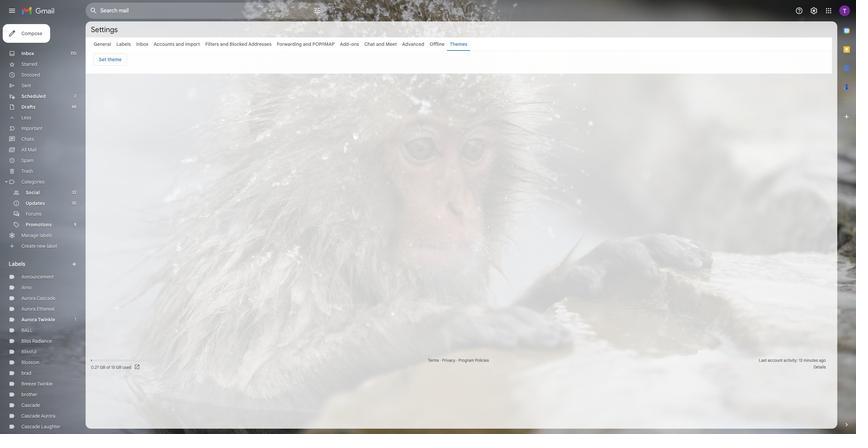 Task type: vqa. For each thing, say whether or not it's contained in the screenshot.
right GB
yes



Task type: describe. For each thing, give the bounding box(es) containing it.
announcement link
[[21, 274, 54, 280]]

manage
[[21, 233, 38, 239]]

arno link
[[21, 285, 32, 291]]

filters and blocked addresses
[[205, 41, 272, 47]]

offline
[[430, 41, 445, 47]]

last
[[760, 358, 767, 363]]

cascade for cascade link
[[21, 403, 40, 409]]

ethereal
[[37, 306, 54, 312]]

twinkle for aurora twinkle
[[38, 317, 55, 323]]

important
[[21, 126, 42, 132]]

scheduled
[[21, 93, 46, 99]]

of
[[106, 365, 110, 370]]

advanced search options image
[[311, 4, 324, 17]]

aurora cascade link
[[21, 296, 55, 302]]

search mail image
[[88, 5, 100, 17]]

aurora for aurora ethereal
[[21, 306, 36, 312]]

labels heading
[[9, 261, 71, 268]]

forwarding and pop/imap link
[[277, 41, 335, 47]]

aurora for aurora cascade
[[21, 296, 36, 302]]

set theme
[[99, 57, 122, 63]]

main menu image
[[8, 7, 16, 15]]

updates link
[[26, 200, 45, 206]]

forums
[[26, 211, 42, 217]]

minutes
[[804, 358, 819, 363]]

13
[[800, 358, 803, 363]]

aurora twinkle link
[[21, 317, 55, 323]]

program
[[459, 358, 474, 363]]

set theme button
[[94, 54, 127, 66]]

and for chat
[[376, 41, 385, 47]]

trash link
[[21, 168, 33, 174]]

labels for labels link
[[116, 41, 131, 47]]

footer containing terms
[[86, 357, 833, 371]]

1 · from the left
[[440, 358, 441, 363]]

social
[[26, 190, 40, 196]]

privacy
[[442, 358, 456, 363]]

8
[[74, 222, 76, 227]]

less
[[21, 115, 31, 121]]

bliss
[[21, 338, 31, 344]]

categories link
[[21, 179, 45, 185]]

ball link
[[21, 328, 33, 334]]

theme
[[108, 57, 122, 63]]

promotions
[[26, 222, 52, 228]]

labels for the labels heading at bottom
[[9, 261, 25, 268]]

all
[[21, 147, 27, 153]]

social link
[[26, 190, 40, 196]]

add-ons link
[[340, 41, 359, 47]]

0.27
[[91, 365, 99, 370]]

pop/imap
[[313, 41, 335, 47]]

create new label link
[[21, 243, 57, 249]]

15
[[111, 365, 115, 370]]

0.27 gb of 15 gb used
[[91, 365, 131, 370]]

cascade up the 'ethereal'
[[37, 296, 55, 302]]

compose
[[21, 30, 42, 36]]

snoozed
[[21, 72, 40, 78]]

general
[[94, 41, 111, 47]]

add-ons
[[340, 41, 359, 47]]

cascade aurora
[[21, 413, 55, 419]]

meet
[[386, 41, 397, 47]]

details link
[[814, 365, 827, 370]]

cascade for cascade aurora
[[21, 413, 40, 419]]

and for filters
[[220, 41, 229, 47]]

radiance
[[32, 338, 52, 344]]

spam link
[[21, 158, 34, 164]]

blissful
[[21, 349, 37, 355]]

sent link
[[21, 83, 31, 89]]

aurora up laughter on the bottom of the page
[[41, 413, 55, 419]]

create
[[21, 243, 36, 249]]

cascade laughter
[[21, 424, 60, 430]]

terms · privacy · program policies
[[428, 358, 489, 363]]

1 gb from the left
[[100, 365, 105, 370]]

settings image
[[811, 7, 819, 15]]

brother
[[21, 392, 37, 398]]

support image
[[796, 7, 804, 15]]

forums link
[[26, 211, 42, 217]]

last account activity: 13 minutes ago details
[[760, 358, 827, 370]]

new
[[37, 243, 46, 249]]

2
[[74, 94, 76, 99]]

ons
[[351, 41, 359, 47]]

settings
[[91, 25, 118, 34]]



Task type: locate. For each thing, give the bounding box(es) containing it.
2 and from the left
[[220, 41, 229, 47]]

gmail image
[[21, 4, 58, 17]]

snoozed link
[[21, 72, 40, 78]]

cascade laughter link
[[21, 424, 60, 430]]

0 horizontal spatial ·
[[440, 358, 441, 363]]

inbox link
[[136, 41, 148, 47], [21, 51, 34, 57]]

aurora ethereal
[[21, 306, 54, 312]]

1 vertical spatial labels
[[9, 261, 25, 268]]

offline link
[[430, 41, 445, 47]]

1 horizontal spatial labels
[[116, 41, 131, 47]]

0 vertical spatial labels
[[116, 41, 131, 47]]

brother link
[[21, 392, 37, 398]]

ago
[[820, 358, 827, 363]]

manage labels link
[[21, 233, 52, 239]]

program policies link
[[459, 358, 489, 363]]

0 vertical spatial inbox
[[136, 41, 148, 47]]

twinkle for breeze twinkle
[[37, 381, 53, 387]]

blossom
[[21, 360, 39, 366]]

· right 'privacy'
[[457, 358, 458, 363]]

cascade down cascade aurora link
[[21, 424, 40, 430]]

aurora up aurora twinkle
[[21, 306, 36, 312]]

inbox right labels link
[[136, 41, 148, 47]]

labels navigation
[[0, 21, 86, 434]]

advanced link
[[402, 41, 425, 47]]

1 horizontal spatial inbox
[[136, 41, 148, 47]]

and right chat
[[376, 41, 385, 47]]

Search mail text field
[[100, 7, 295, 14]]

inbox link up "starred" link
[[21, 51, 34, 57]]

drafts
[[21, 104, 36, 110]]

cascade
[[37, 296, 55, 302], [21, 403, 40, 409], [21, 413, 40, 419], [21, 424, 40, 430]]

labels link
[[116, 41, 131, 47]]

1 horizontal spatial gb
[[116, 365, 121, 370]]

1
[[75, 317, 76, 322]]

chat and meet link
[[365, 41, 397, 47]]

themes
[[450, 41, 468, 47]]

terms link
[[428, 358, 439, 363]]

used
[[123, 365, 131, 370]]

brad
[[21, 370, 31, 377]]

accounts
[[154, 41, 175, 47]]

1 horizontal spatial inbox link
[[136, 41, 148, 47]]

labels up theme
[[116, 41, 131, 47]]

create new label
[[21, 243, 57, 249]]

gb left of
[[100, 365, 105, 370]]

advanced
[[402, 41, 425, 47]]

label
[[47, 243, 57, 249]]

bliss radiance
[[21, 338, 52, 344]]

· right terms link
[[440, 358, 441, 363]]

brad link
[[21, 370, 31, 377]]

mail
[[28, 147, 36, 153]]

privacy link
[[442, 358, 456, 363]]

0 horizontal spatial inbox
[[21, 51, 34, 57]]

starred
[[21, 61, 37, 67]]

footer
[[86, 357, 833, 371]]

cascade for cascade laughter
[[21, 424, 40, 430]]

themes link
[[450, 41, 468, 47]]

categories
[[21, 179, 45, 185]]

filters
[[205, 41, 219, 47]]

1 vertical spatial inbox link
[[21, 51, 34, 57]]

terms
[[428, 358, 439, 363]]

1 vertical spatial inbox
[[21, 51, 34, 57]]

inbox up "starred" link
[[21, 51, 34, 57]]

None search field
[[86, 3, 327, 19]]

all mail
[[21, 147, 36, 153]]

blocked
[[230, 41, 248, 47]]

·
[[440, 358, 441, 363], [457, 358, 458, 363]]

aurora down arno 'link'
[[21, 296, 36, 302]]

forwarding and pop/imap
[[277, 41, 335, 47]]

filters and blocked addresses link
[[205, 41, 272, 47]]

activity:
[[784, 358, 798, 363]]

gb
[[100, 365, 105, 370], [116, 365, 121, 370]]

blissful link
[[21, 349, 37, 355]]

0 horizontal spatial inbox link
[[21, 51, 34, 57]]

cascade down the brother
[[21, 403, 40, 409]]

2 gb from the left
[[116, 365, 121, 370]]

twinkle
[[38, 317, 55, 323], [37, 381, 53, 387]]

follow link to manage storage image
[[134, 364, 141, 371]]

and right filters in the left top of the page
[[220, 41, 229, 47]]

aurora cascade
[[21, 296, 55, 302]]

inbox inside labels 'navigation'
[[21, 51, 34, 57]]

updates
[[26, 200, 45, 206]]

gb right 15
[[116, 365, 121, 370]]

twinkle right the breeze
[[37, 381, 53, 387]]

0 vertical spatial inbox link
[[136, 41, 148, 47]]

drafts link
[[21, 104, 36, 110]]

4 and from the left
[[376, 41, 385, 47]]

compose button
[[3, 24, 50, 43]]

0 horizontal spatial labels
[[9, 261, 25, 268]]

trash
[[21, 168, 33, 174]]

inbox link right labels link
[[136, 41, 148, 47]]

0 vertical spatial twinkle
[[38, 317, 55, 323]]

policies
[[476, 358, 489, 363]]

breeze twinkle
[[21, 381, 53, 387]]

tab list
[[838, 21, 857, 410]]

aurora for aurora twinkle
[[21, 317, 37, 323]]

aurora twinkle
[[21, 317, 55, 323]]

chat
[[365, 41, 375, 47]]

laughter
[[41, 424, 60, 430]]

manage labels
[[21, 233, 52, 239]]

and
[[176, 41, 184, 47], [220, 41, 229, 47], [303, 41, 312, 47], [376, 41, 385, 47]]

1 horizontal spatial ·
[[457, 358, 458, 363]]

accounts and import link
[[154, 41, 200, 47]]

labels inside 'navigation'
[[9, 261, 25, 268]]

and left pop/imap
[[303, 41, 312, 47]]

cascade link
[[21, 403, 40, 409]]

promotions link
[[26, 222, 52, 228]]

chat and meet
[[365, 41, 397, 47]]

and left import
[[176, 41, 184, 47]]

48
[[72, 104, 76, 109]]

0 horizontal spatial gb
[[100, 365, 105, 370]]

chats link
[[21, 136, 34, 142]]

aurora up ball link
[[21, 317, 37, 323]]

1 and from the left
[[176, 41, 184, 47]]

cascade down cascade link
[[21, 413, 40, 419]]

2 · from the left
[[457, 358, 458, 363]]

and for forwarding
[[303, 41, 312, 47]]

forwarding
[[277, 41, 302, 47]]

labels
[[40, 233, 52, 239]]

spam
[[21, 158, 34, 164]]

110
[[71, 51, 76, 56]]

important link
[[21, 126, 42, 132]]

1 vertical spatial twinkle
[[37, 381, 53, 387]]

all mail link
[[21, 147, 36, 153]]

ball
[[21, 328, 33, 334]]

twinkle down the 'ethereal'
[[38, 317, 55, 323]]

3 and from the left
[[303, 41, 312, 47]]

set
[[99, 57, 106, 63]]

addresses
[[249, 41, 272, 47]]

sent
[[21, 83, 31, 89]]

breeze twinkle link
[[21, 381, 53, 387]]

aurora ethereal link
[[21, 306, 54, 312]]

scheduled link
[[21, 93, 46, 99]]

and for accounts
[[176, 41, 184, 47]]

labels down create
[[9, 261, 25, 268]]



